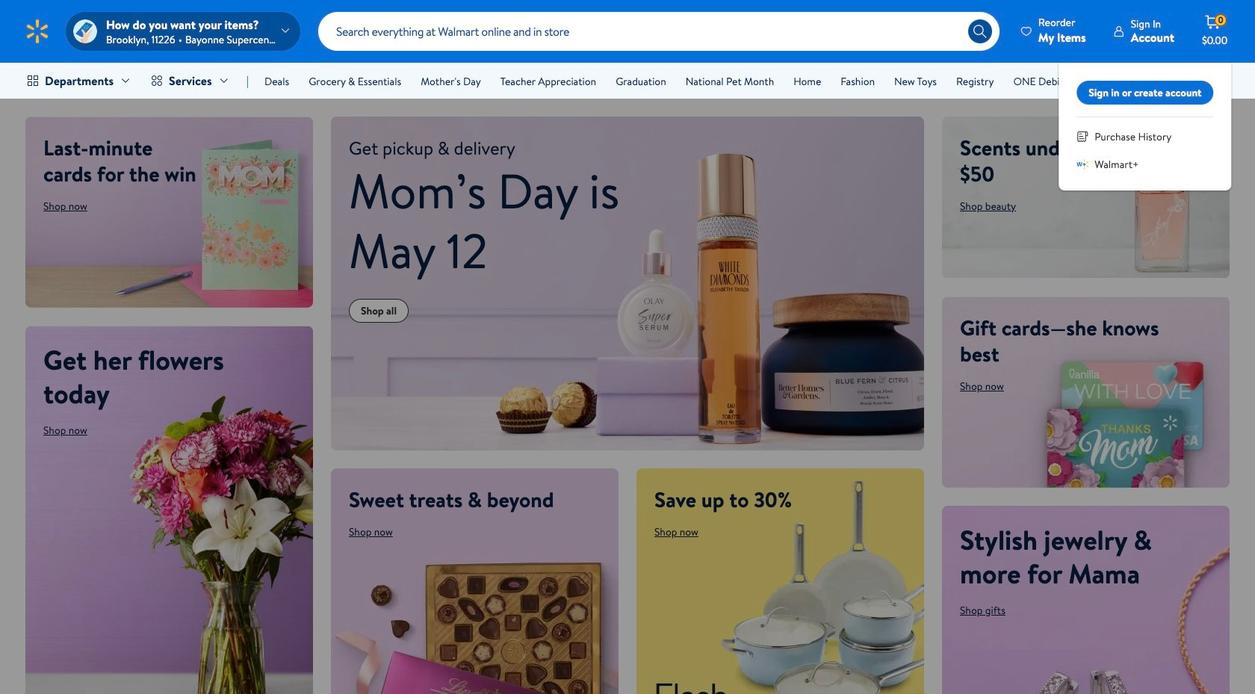 Task type: locate. For each thing, give the bounding box(es) containing it.
 image
[[73, 19, 97, 43]]

search icon image
[[973, 24, 988, 39]]

walmart homepage image
[[24, 18, 51, 45]]



Task type: describe. For each thing, give the bounding box(es) containing it.
walmart+ image
[[1077, 158, 1089, 170]]

Walmart Site-Wide search field
[[318, 12, 1000, 51]]

Search search field
[[318, 12, 1000, 51]]



Task type: vqa. For each thing, say whether or not it's contained in the screenshot.
SEARCH search field at the top
yes



